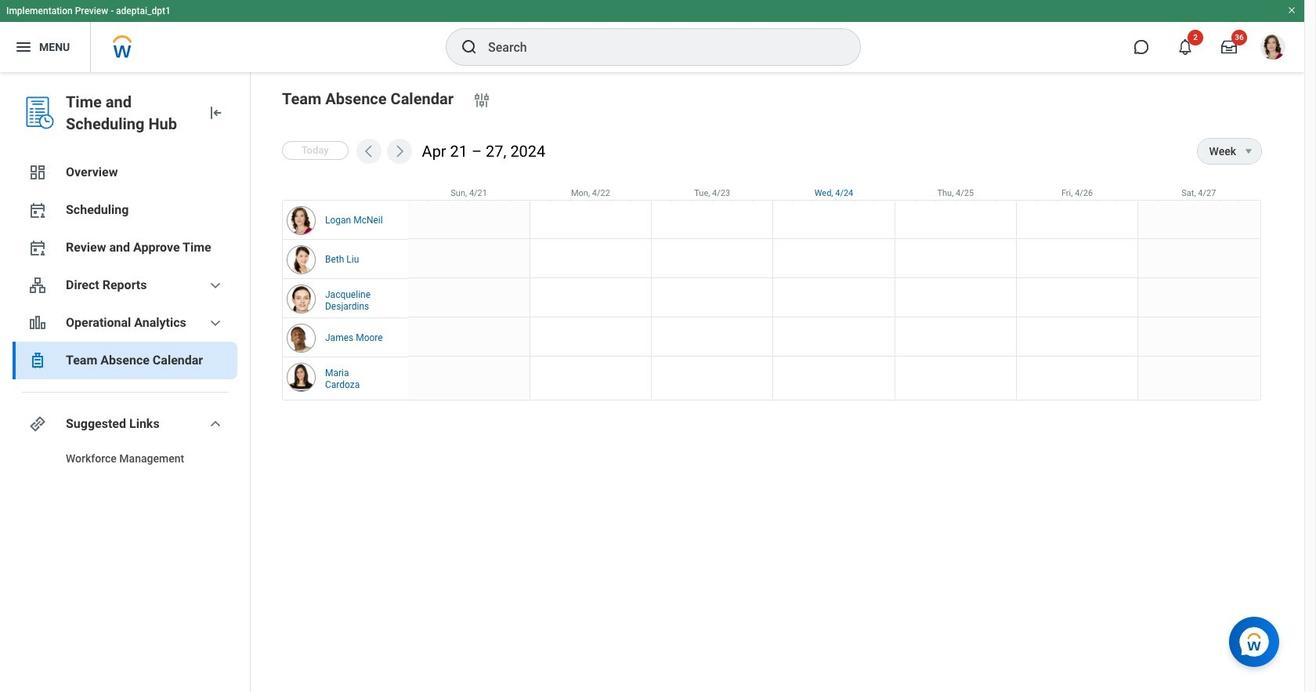 Task type: locate. For each thing, give the bounding box(es) containing it.
justify image
[[14, 38, 33, 56]]

chevron down small image
[[206, 276, 225, 295], [206, 314, 225, 332]]

1 vertical spatial chevron down small image
[[206, 314, 225, 332]]

link image
[[28, 415, 47, 434]]

dashboard image
[[28, 163, 47, 182]]

time and scheduling hub element
[[66, 91, 194, 135]]

chevron left image
[[361, 143, 377, 159]]

view team image
[[28, 276, 47, 295]]

search image
[[460, 38, 479, 56]]

navigation pane region
[[0, 72, 251, 692]]

banner
[[0, 0, 1305, 72]]

close environment banner image
[[1288, 5, 1297, 15]]

2 chevron down small image from the top
[[206, 314, 225, 332]]

0 vertical spatial chevron down small image
[[206, 276, 225, 295]]

1 chevron down small image from the top
[[206, 276, 225, 295]]



Task type: describe. For each thing, give the bounding box(es) containing it.
calendar user solid image
[[28, 201, 47, 219]]

chevron down small image
[[206, 415, 225, 434]]

notifications large image
[[1178, 39, 1194, 55]]

chart image
[[28, 314, 47, 332]]

Search Workday  search field
[[488, 30, 829, 64]]

profile logan mcneil image
[[1261, 34, 1286, 63]]

calendar user solid image
[[28, 238, 47, 257]]

chevron down small image for chart image on the top
[[206, 314, 225, 332]]

change selection image
[[473, 91, 491, 110]]

caret down image
[[1240, 145, 1259, 158]]

chevron down small image for view team image at top
[[206, 276, 225, 295]]

task timeoff image
[[28, 351, 47, 370]]

inbox large image
[[1222, 39, 1238, 55]]

chevron right image
[[392, 143, 407, 159]]

transformation import image
[[206, 103, 225, 122]]



Task type: vqa. For each thing, say whether or not it's contained in the screenshot.
profile logan mcneil icon
yes



